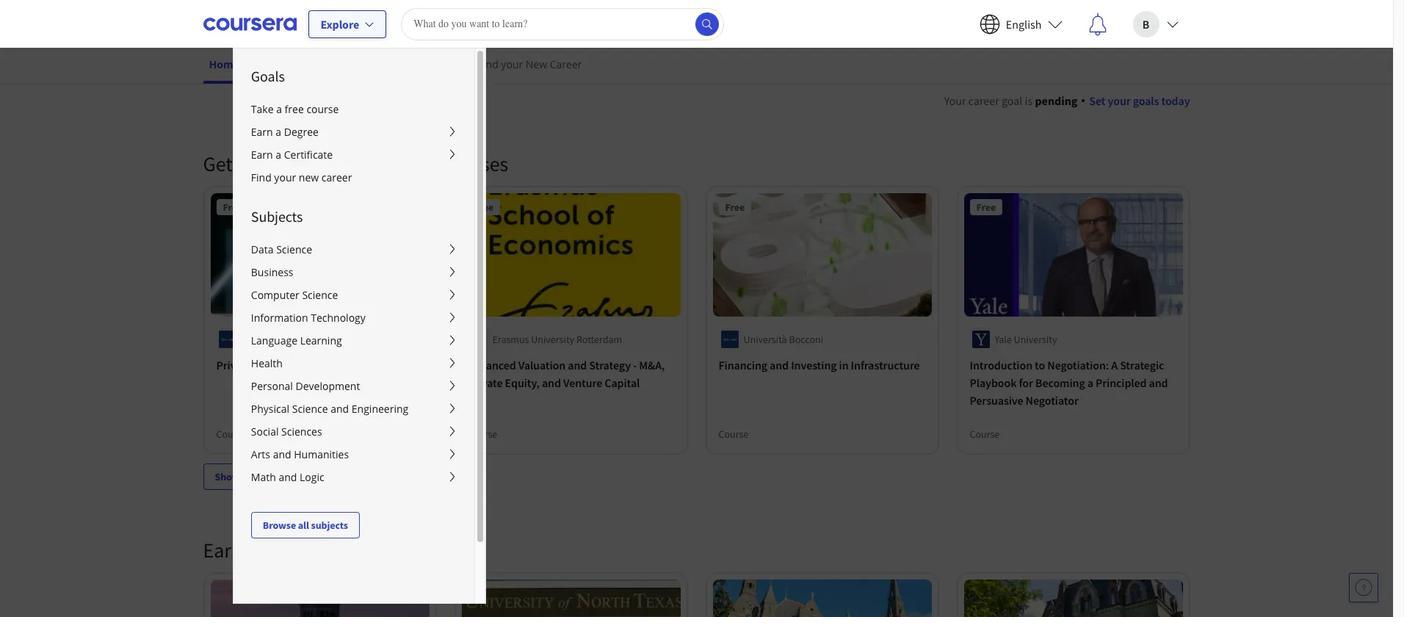 Task type: describe. For each thing, give the bounding box(es) containing it.
browse all subjects button
[[251, 512, 360, 538]]

math
[[251, 470, 276, 484]]

playbook
[[970, 375, 1017, 390]]

private equity and venture capital link
[[216, 356, 423, 374]]

introduction to negotiation: a strategic playbook for becoming a principled and persuasive negotiator link
[[970, 356, 1177, 409]]

in
[[839, 357, 849, 372]]

1 vertical spatial your
[[246, 537, 285, 563]]

yale university
[[995, 332, 1057, 346]]

earn a certificate
[[251, 148, 333, 162]]

free for advanced valuation and strategy - m&a, private equity, and venture capital
[[474, 201, 494, 214]]

career
[[550, 57, 582, 71]]

course for introduction to negotiation: a strategic playbook for becoming a principled and persuasive negotiator
[[970, 427, 1000, 440]]

math and logic
[[251, 470, 324, 484]]

subjects
[[251, 207, 303, 226]]

a for degree
[[276, 125, 281, 139]]

1 horizontal spatial your
[[944, 93, 966, 108]]

language learning button
[[233, 329, 474, 352]]

capital inside 'advanced valuation and strategy - m&a, private equity, and venture capital'
[[605, 375, 640, 390]]

my learning
[[275, 57, 334, 71]]

coursera image
[[203, 12, 296, 36]]

equity
[[254, 357, 286, 372]]

0 horizontal spatial capital
[[351, 357, 386, 372]]

physical science and engineering
[[251, 402, 409, 416]]

a
[[1112, 357, 1118, 372]]

course for private equity and venture capital
[[216, 427, 246, 440]]

erasmus
[[493, 332, 529, 346]]

bocconi for investing
[[789, 332, 824, 346]]

english
[[1006, 17, 1042, 31]]

computer science button
[[233, 284, 474, 306]]

engineering
[[352, 402, 409, 416]]

and down valuation
[[542, 375, 561, 390]]

free for financing and investing in infrastructure
[[725, 201, 745, 214]]

information technology
[[251, 311, 366, 325]]

free for private equity and venture capital
[[223, 201, 242, 214]]

social sciences button
[[233, 420, 474, 443]]

science for data
[[276, 242, 312, 256]]

and inside dropdown button
[[279, 470, 297, 484]]

valuation
[[518, 357, 566, 372]]

home link
[[203, 48, 245, 84]]

home
[[209, 57, 239, 71]]

università bocconi for and
[[744, 332, 824, 346]]

your for new
[[274, 170, 296, 184]]

information technology button
[[233, 306, 474, 329]]

your for new
[[501, 57, 523, 71]]

earn a degree button
[[233, 120, 474, 143]]

personal
[[251, 379, 293, 393]]

-
[[633, 357, 637, 372]]

advanced valuation and strategy - m&a, private equity, and venture capital link
[[468, 356, 675, 391]]

find your new career
[[478, 57, 582, 71]]

english button
[[968, 0, 1074, 47]]

course
[[307, 102, 339, 116]]

social
[[251, 425, 279, 439]]

introduction
[[970, 357, 1033, 372]]

private equity and venture capital
[[216, 357, 386, 372]]

data science
[[251, 242, 312, 256]]

my
[[275, 57, 289, 71]]

free
[[285, 102, 304, 116]]

certificate
[[284, 148, 333, 162]]

personal development
[[251, 379, 360, 393]]

earn your degree
[[203, 537, 349, 563]]

business
[[251, 265, 293, 279]]

strategy
[[589, 357, 631, 372]]

What do you want to learn? text field
[[401, 8, 724, 40]]

and inside popup button
[[331, 402, 349, 416]]

arts
[[251, 447, 270, 461]]

a inside introduction to negotiation: a strategic playbook for becoming a principled and persuasive negotiator
[[1088, 375, 1094, 390]]

get
[[203, 151, 233, 177]]

explore
[[321, 17, 359, 31]]

main content containing get started with these free courses
[[0, 74, 1393, 617]]

course for financing and investing in infrastructure
[[719, 427, 749, 440]]

financing and investing in infrastructure
[[719, 357, 920, 372]]

equity,
[[505, 375, 540, 390]]

take
[[251, 102, 274, 116]]

earn for earn your degree
[[203, 537, 242, 563]]

logic
[[300, 470, 324, 484]]

data
[[251, 242, 274, 256]]

and down erasmus university rotterdam
[[568, 357, 587, 372]]

b
[[1143, 17, 1150, 31]]

0 horizontal spatial venture
[[310, 357, 349, 372]]

financing and investing in infrastructure link
[[719, 356, 926, 374]]

negotiator
[[1026, 393, 1079, 407]]

a for free
[[276, 102, 282, 116]]

get started with these free courses
[[203, 151, 508, 177]]

get started with these free courses collection element
[[194, 127, 1199, 513]]

sciences
[[281, 425, 322, 439]]

development
[[296, 379, 360, 393]]

started
[[237, 151, 299, 177]]

repeat image
[[974, 202, 992, 220]]

find for find your new career
[[478, 57, 499, 71]]

browse all subjects
[[263, 519, 348, 532]]

arts and humanities button
[[233, 443, 474, 466]]

with
[[303, 151, 341, 177]]

principled
[[1096, 375, 1147, 390]]

negotiation:
[[1048, 357, 1109, 372]]



Task type: vqa. For each thing, say whether or not it's contained in the screenshot.
Advanced Valuation and Strategy - M&A, Private Equity, and Venture Capital
yes



Task type: locate. For each thing, give the bounding box(es) containing it.
science up business at the left of page
[[276, 242, 312, 256]]

venture down "strategy"
[[563, 375, 602, 390]]

1 horizontal spatial venture
[[563, 375, 602, 390]]

4 course from the left
[[970, 427, 1000, 440]]

advanced valuation and strategy - m&a, private equity, and venture capital
[[468, 357, 665, 390]]

find your new career
[[251, 170, 352, 184]]

career right new
[[322, 170, 352, 184]]

for
[[1019, 375, 1033, 390]]

is
[[1025, 93, 1033, 108]]

0 horizontal spatial career
[[322, 170, 352, 184]]

becoming
[[1036, 375, 1085, 390]]

1 horizontal spatial find
[[478, 57, 499, 71]]

1 horizontal spatial capital
[[605, 375, 640, 390]]

1 vertical spatial career
[[322, 170, 352, 184]]

a down earn a degree
[[276, 148, 281, 162]]

erasmus university rotterdam
[[493, 332, 622, 346]]

information
[[251, 311, 308, 325]]

università up health
[[241, 332, 285, 346]]

and inside introduction to negotiation: a strategic playbook for becoming a principled and persuasive negotiator
[[1149, 375, 1168, 390]]

courses
[[440, 151, 508, 177]]

pending
[[1035, 93, 1078, 108]]

business button
[[233, 261, 474, 284]]

a down negotiation:
[[1088, 375, 1094, 390]]

to
[[1035, 357, 1045, 372]]

computer
[[251, 288, 300, 302]]

course down persuasive
[[970, 427, 1000, 440]]

1 horizontal spatial università
[[744, 332, 787, 346]]

1 vertical spatial degree
[[289, 537, 349, 563]]

science up the information technology
[[302, 288, 338, 302]]

your left new at top left
[[501, 57, 523, 71]]

0 vertical spatial degree
[[284, 125, 319, 139]]

earn for earn a degree
[[251, 125, 273, 139]]

learning
[[292, 57, 334, 71], [300, 333, 342, 347]]

0 vertical spatial your
[[501, 57, 523, 71]]

0 vertical spatial your
[[944, 93, 966, 108]]

2 university from the left
[[1014, 332, 1057, 346]]

your inside explore menu element
[[274, 170, 296, 184]]

1 università from the left
[[241, 332, 285, 346]]

menu item
[[485, 48, 1175, 617]]

private
[[216, 357, 252, 372], [468, 375, 503, 390]]

0 vertical spatial capital
[[351, 357, 386, 372]]

earn inside dropdown button
[[251, 148, 273, 162]]

course down advanced
[[468, 427, 498, 440]]

università up the financing
[[744, 332, 787, 346]]

1 horizontal spatial university
[[1014, 332, 1057, 346]]

find down earn a certificate
[[251, 170, 272, 184]]

1 course from the left
[[216, 427, 246, 440]]

a inside dropdown button
[[276, 148, 281, 162]]

all
[[298, 519, 309, 532]]

science for computer
[[302, 288, 338, 302]]

0 horizontal spatial find
[[251, 170, 272, 184]]

earn your degree collection element
[[194, 513, 1199, 617]]

università bocconi down information
[[241, 332, 321, 346]]

career inside explore menu element
[[322, 170, 352, 184]]

investing
[[791, 357, 837, 372]]

0 horizontal spatial your
[[274, 170, 296, 184]]

career left goal
[[969, 93, 1000, 108]]

0 vertical spatial career
[[969, 93, 1000, 108]]

find your new career link
[[233, 166, 474, 189]]

0 vertical spatial private
[[216, 357, 252, 372]]

a inside popup button
[[276, 125, 281, 139]]

learning inside 'dropdown button'
[[300, 333, 342, 347]]

0 horizontal spatial university
[[531, 332, 575, 346]]

bocconi up investing
[[789, 332, 824, 346]]

university up to
[[1014, 332, 1057, 346]]

0 horizontal spatial università bocconi
[[241, 332, 321, 346]]

0 horizontal spatial università
[[241, 332, 285, 346]]

2 bocconi from the left
[[789, 332, 824, 346]]

science down personal development on the bottom
[[292, 402, 328, 416]]

2 università bocconi from the left
[[744, 332, 824, 346]]

earn
[[251, 125, 273, 139], [251, 148, 273, 162], [203, 537, 242, 563]]

financing
[[719, 357, 768, 372]]

0 horizontal spatial private
[[216, 357, 252, 372]]

university for to
[[1014, 332, 1057, 346]]

1 horizontal spatial bocconi
[[789, 332, 824, 346]]

new
[[299, 170, 319, 184]]

0 vertical spatial find
[[478, 57, 499, 71]]

None search field
[[401, 8, 724, 40]]

degree for earn a degree
[[284, 125, 319, 139]]

degree inside earn your degree collection element
[[289, 537, 349, 563]]

language
[[251, 333, 298, 347]]

0 vertical spatial science
[[276, 242, 312, 256]]

introduction to negotiation: a strategic playbook for becoming a principled and persuasive negotiator
[[970, 357, 1168, 407]]

find
[[478, 57, 499, 71], [251, 170, 272, 184]]

and inside "popup button"
[[273, 447, 291, 461]]

your career goal is pending
[[944, 93, 1078, 108]]

group
[[233, 48, 1175, 617]]

learning for my learning
[[292, 57, 334, 71]]

yale
[[995, 332, 1012, 346]]

course left social at the bottom left of the page
[[216, 427, 246, 440]]

1 vertical spatial your
[[274, 170, 296, 184]]

learning up "private equity and venture capital" link
[[300, 333, 342, 347]]

science inside computer science dropdown button
[[302, 288, 338, 302]]

personal development button
[[233, 375, 474, 397]]

bocconi
[[287, 332, 321, 346], [789, 332, 824, 346]]

università bocconi up investing
[[744, 332, 824, 346]]

goal
[[1002, 93, 1023, 108]]

earn inside popup button
[[251, 125, 273, 139]]

advanced
[[468, 357, 516, 372]]

and up personal development on the bottom
[[288, 357, 307, 372]]

take a free course link
[[233, 98, 474, 120]]

university for valuation
[[531, 332, 575, 346]]

degree
[[284, 125, 319, 139], [289, 537, 349, 563]]

line chart image
[[974, 176, 992, 193]]

degree inside earn a degree popup button
[[284, 125, 319, 139]]

and down "development" at the left of page
[[331, 402, 349, 416]]

course
[[216, 427, 246, 440], [468, 427, 498, 440], [719, 427, 749, 440], [970, 427, 1000, 440]]

venture inside 'advanced valuation and strategy - m&a, private equity, and venture capital'
[[563, 375, 602, 390]]

language learning
[[251, 333, 342, 347]]

subjects
[[311, 519, 348, 532]]

0 horizontal spatial bocconi
[[287, 332, 321, 346]]

smile image
[[974, 228, 992, 246]]

a
[[276, 102, 282, 116], [276, 125, 281, 139], [276, 148, 281, 162], [1088, 375, 1094, 390]]

course down the financing
[[719, 427, 749, 440]]

and
[[288, 357, 307, 372], [568, 357, 587, 372], [770, 357, 789, 372], [542, 375, 561, 390], [1149, 375, 1168, 390], [331, 402, 349, 416], [273, 447, 291, 461], [279, 470, 297, 484]]

8
[[242, 470, 247, 483]]

university
[[531, 332, 575, 346], [1014, 332, 1057, 346]]

earn a certificate button
[[233, 143, 474, 166]]

1 horizontal spatial private
[[468, 375, 503, 390]]

find for find your new career
[[251, 170, 272, 184]]

private inside 'advanced valuation and strategy - m&a, private equity, and venture capital'
[[468, 375, 503, 390]]

these
[[345, 151, 395, 177]]

1 horizontal spatial università bocconi
[[744, 332, 824, 346]]

a for certificate
[[276, 148, 281, 162]]

earn for earn a certificate
[[251, 148, 273, 162]]

capital up personal development popup button
[[351, 357, 386, 372]]

find inside find your new career link
[[478, 57, 499, 71]]

and right arts
[[273, 447, 291, 461]]

earn inside main content
[[203, 537, 242, 563]]

your down browse
[[246, 537, 285, 563]]

bocconi down the information technology
[[287, 332, 321, 346]]

science inside 'data science' popup button
[[276, 242, 312, 256]]

0 vertical spatial earn
[[251, 125, 273, 139]]

earn a degree
[[251, 125, 319, 139]]

private left equity
[[216, 357, 252, 372]]

3 course from the left
[[719, 427, 749, 440]]

strategic
[[1120, 357, 1164, 372]]

università for and
[[744, 332, 787, 346]]

and left logic
[[279, 470, 297, 484]]

degree down take a free course
[[284, 125, 319, 139]]

science inside physical science and engineering popup button
[[292, 402, 328, 416]]

1 vertical spatial venture
[[563, 375, 602, 390]]

university up valuation
[[531, 332, 575, 346]]

arts and humanities
[[251, 447, 349, 461]]

1 bocconi from the left
[[287, 332, 321, 346]]

2 vertical spatial earn
[[203, 537, 242, 563]]

degree for earn your degree
[[289, 537, 349, 563]]

bocconi for and
[[287, 332, 321, 346]]

more
[[249, 470, 273, 483]]

1 vertical spatial private
[[468, 375, 503, 390]]

course for advanced valuation and strategy - m&a, private equity, and venture capital
[[468, 427, 498, 440]]

technology
[[311, 311, 366, 325]]

your
[[944, 93, 966, 108], [246, 537, 285, 563]]

1 vertical spatial learning
[[300, 333, 342, 347]]

help center image
[[1355, 579, 1373, 596]]

1 vertical spatial find
[[251, 170, 272, 184]]

physical science and engineering button
[[233, 397, 474, 420]]

1 vertical spatial capital
[[605, 375, 640, 390]]

1 university from the left
[[531, 332, 575, 346]]

main content
[[0, 74, 1393, 617]]

my learning link
[[269, 48, 340, 81]]

free for introduction to negotiation: a strategic playbook for becoming a principled and persuasive negotiator
[[977, 201, 996, 214]]

show 8 more button
[[203, 463, 284, 490]]

degree down subjects at the left bottom
[[289, 537, 349, 563]]

venture up "development" at the left of page
[[310, 357, 349, 372]]

1 horizontal spatial your
[[501, 57, 523, 71]]

private down advanced
[[468, 375, 503, 390]]

2 università from the left
[[744, 332, 787, 346]]

1 università bocconi from the left
[[241, 332, 321, 346]]

a up earn a certificate
[[276, 125, 281, 139]]

m&a,
[[639, 357, 665, 372]]

0 vertical spatial venture
[[310, 357, 349, 372]]

1 vertical spatial earn
[[251, 148, 273, 162]]

show
[[215, 470, 240, 483]]

1 horizontal spatial career
[[969, 93, 1000, 108]]

explore button
[[308, 10, 387, 38]]

infrastructure
[[851, 357, 920, 372]]

math and logic button
[[233, 466, 474, 488]]

show 8 more
[[215, 470, 273, 483]]

and down the strategic
[[1149, 375, 1168, 390]]

0 horizontal spatial your
[[246, 537, 285, 563]]

learning for language learning
[[300, 333, 342, 347]]

find your new career link
[[472, 48, 588, 81]]

and left investing
[[770, 357, 789, 372]]

2 vertical spatial science
[[292, 402, 328, 416]]

your
[[501, 57, 523, 71], [274, 170, 296, 184]]

browse
[[263, 519, 296, 532]]

your left goal
[[944, 93, 966, 108]]

humanities
[[294, 447, 349, 461]]

explore menu element
[[233, 48, 474, 538]]

università for equity
[[241, 332, 285, 346]]

persuasive
[[970, 393, 1024, 407]]

group containing goals
[[233, 48, 1175, 617]]

learning right my
[[292, 57, 334, 71]]

data science button
[[233, 238, 474, 261]]

find inside find your new career link
[[251, 170, 272, 184]]

find left new at top left
[[478, 57, 499, 71]]

1 vertical spatial science
[[302, 288, 338, 302]]

your left new
[[274, 170, 296, 184]]

capital down "strategy"
[[605, 375, 640, 390]]

capital
[[351, 357, 386, 372], [605, 375, 640, 390]]

physical
[[251, 402, 289, 416]]

a left free
[[276, 102, 282, 116]]

health
[[251, 356, 283, 370]]

università bocconi for equity
[[241, 332, 321, 346]]

new
[[526, 57, 547, 71]]

2 course from the left
[[468, 427, 498, 440]]

0 vertical spatial learning
[[292, 57, 334, 71]]

science for physical
[[292, 402, 328, 416]]



